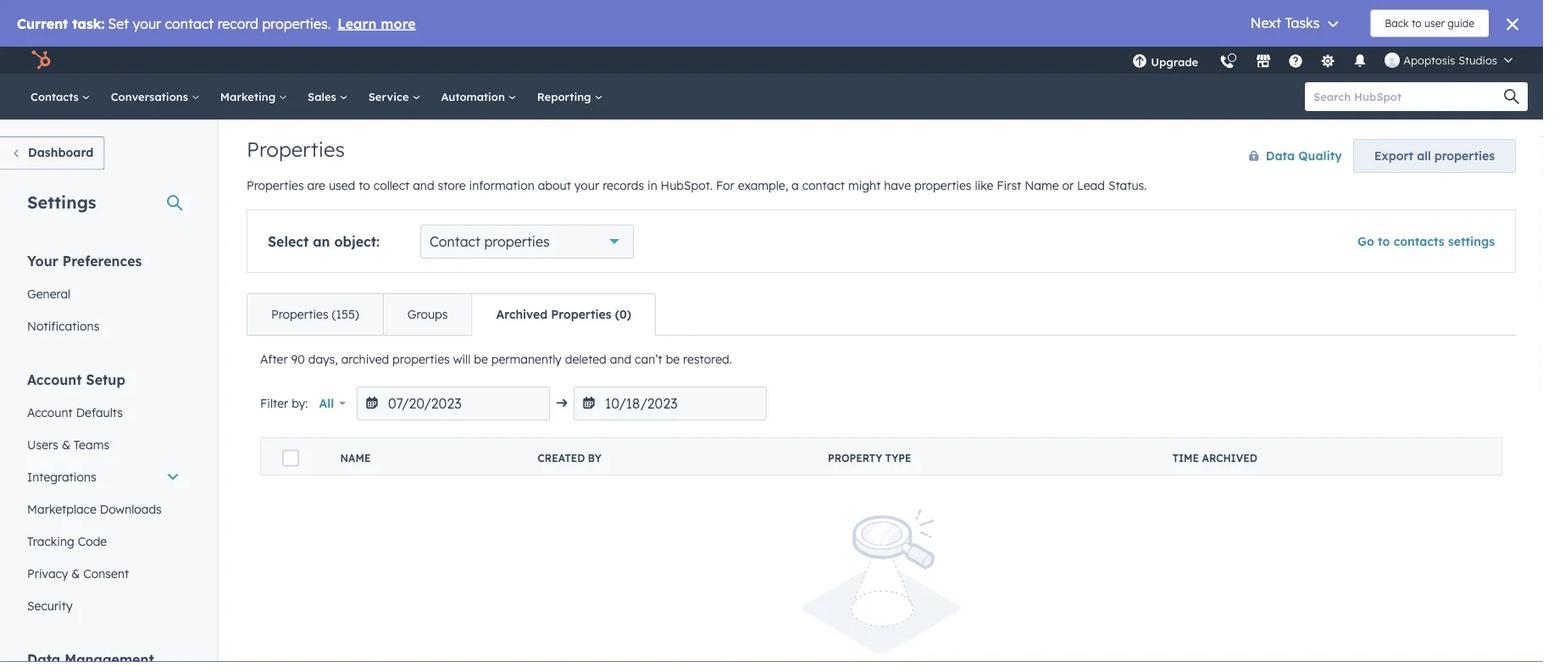 Task type: describe. For each thing, give the bounding box(es) containing it.
teams
[[74, 437, 109, 452]]

reporting link
[[527, 74, 613, 120]]

privacy & consent link
[[17, 557, 190, 590]]

downloads
[[100, 501, 162, 516]]

integrations
[[27, 469, 96, 484]]

groups
[[408, 307, 448, 322]]

calling icon button
[[1213, 48, 1242, 73]]

apoptosis studios button
[[1375, 47, 1523, 74]]

menu containing apoptosis studios
[[1123, 47, 1523, 80]]

dashboard link
[[0, 136, 105, 170]]

0 horizontal spatial and
[[413, 178, 435, 193]]

by
[[588, 452, 602, 465]]

contacts
[[31, 89, 82, 103]]

records
[[603, 178, 644, 193]]

properties inside button
[[1435, 148, 1495, 163]]

used
[[329, 178, 355, 193]]

might
[[849, 178, 881, 193]]

upgrade image
[[1133, 54, 1148, 70]]

time
[[1173, 452, 1200, 465]]

have
[[884, 178, 911, 193]]

marketing link
[[210, 74, 298, 120]]

properties for properties (155)
[[271, 307, 329, 322]]

filter by:
[[260, 396, 308, 411]]

help image
[[1289, 54, 1304, 70]]

help button
[[1282, 47, 1311, 74]]

code
[[78, 534, 107, 549]]

general link
[[17, 278, 190, 310]]

marketplaces button
[[1246, 47, 1282, 74]]

contacts link
[[20, 74, 101, 120]]

tab panel containing after 90 days, archived properties will be permanently deleted and can't be restored.
[[247, 335, 1517, 662]]

all
[[1418, 148, 1432, 163]]

by:
[[292, 396, 308, 411]]

time archived
[[1173, 452, 1258, 465]]

hubspot link
[[20, 50, 64, 70]]

data quality button
[[1232, 139, 1344, 173]]

(155)
[[332, 307, 359, 322]]

contact
[[430, 233, 481, 250]]

export all properties button
[[1354, 139, 1517, 173]]

after
[[260, 352, 288, 367]]

properties (155) link
[[248, 294, 383, 335]]

an
[[313, 233, 330, 250]]

deleted
[[565, 352, 607, 367]]

MM/DD/YYYY text field
[[574, 387, 767, 420]]

your
[[27, 252, 58, 269]]

1 vertical spatial and
[[610, 352, 632, 367]]

integrations button
[[17, 461, 190, 493]]

users
[[27, 437, 58, 452]]

users & teams
[[27, 437, 109, 452]]

& for users
[[62, 437, 70, 452]]

privacy
[[27, 566, 68, 581]]

consent
[[83, 566, 129, 581]]

go to contacts settings button
[[1358, 234, 1495, 249]]

search image
[[1505, 89, 1520, 104]]

properties inside tab panel
[[393, 352, 450, 367]]

properties left like
[[915, 178, 972, 193]]

filter
[[260, 396, 288, 411]]

your preferences
[[27, 252, 142, 269]]

security link
[[17, 590, 190, 622]]

sales
[[308, 89, 340, 103]]

your preferences element
[[17, 251, 190, 342]]

privacy & consent
[[27, 566, 129, 581]]

calling icon image
[[1220, 55, 1235, 70]]

archived properties (0) link
[[472, 294, 655, 335]]

MM/DD/YYYY text field
[[357, 387, 550, 420]]

notifications link
[[17, 310, 190, 342]]

hubspot image
[[31, 50, 51, 70]]

properties for properties are used to collect and store information about your records in hubspot. for example, a contact might have properties like first name or lead status.
[[247, 178, 304, 193]]

tracking
[[27, 534, 74, 549]]

restored.
[[683, 352, 732, 367]]

account for account setup
[[27, 371, 82, 388]]

store
[[438, 178, 466, 193]]

1 horizontal spatial name
[[1025, 178, 1059, 193]]

permanently
[[491, 352, 562, 367]]

object:
[[334, 233, 380, 250]]

0 vertical spatial to
[[359, 178, 370, 193]]

90
[[291, 352, 305, 367]]

service link
[[358, 74, 431, 120]]

account for account defaults
[[27, 405, 73, 420]]

information
[[469, 178, 535, 193]]

conversations link
[[101, 74, 210, 120]]

your
[[575, 178, 600, 193]]

search button
[[1496, 82, 1529, 111]]

example,
[[738, 178, 789, 193]]

1 be from the left
[[474, 352, 488, 367]]



Task type: vqa. For each thing, say whether or not it's contained in the screenshot.
Upload
no



Task type: locate. For each thing, give the bounding box(es) containing it.
0 horizontal spatial to
[[359, 178, 370, 193]]

properties up "90"
[[271, 307, 329, 322]]

export
[[1375, 148, 1414, 163]]

account defaults
[[27, 405, 123, 420]]

and left can't at the left of page
[[610, 352, 632, 367]]

be right can't at the left of page
[[666, 352, 680, 367]]

archived inside tab panel
[[1203, 452, 1258, 465]]

hubspot.
[[661, 178, 713, 193]]

studios
[[1459, 53, 1498, 67]]

apoptosis
[[1404, 53, 1456, 67]]

account defaults link
[[17, 396, 190, 429]]

type
[[886, 452, 912, 465]]

tara schultz image
[[1385, 53, 1401, 68]]

&
[[62, 437, 70, 452], [71, 566, 80, 581]]

notifications image
[[1353, 54, 1369, 70]]

properties right all
[[1435, 148, 1495, 163]]

like
[[975, 178, 994, 193]]

properties for properties
[[247, 136, 345, 162]]

account setup
[[27, 371, 125, 388]]

settings link
[[1311, 47, 1346, 74]]

lead
[[1078, 178, 1105, 193]]

to
[[359, 178, 370, 193], [1379, 234, 1391, 249]]

settings
[[27, 191, 96, 212]]

name
[[1025, 178, 1059, 193], [340, 452, 371, 465]]

properties down information
[[484, 233, 550, 250]]

can't
[[635, 352, 663, 367]]

marketplace downloads link
[[17, 493, 190, 525]]

after 90 days, archived properties will be permanently deleted and can't be restored.
[[260, 352, 732, 367]]

created
[[538, 452, 585, 465]]

and left store
[[413, 178, 435, 193]]

all button
[[308, 387, 357, 420]]

sales link
[[298, 74, 358, 120]]

and
[[413, 178, 435, 193], [610, 352, 632, 367]]

1 horizontal spatial and
[[610, 352, 632, 367]]

properties left will
[[393, 352, 450, 367]]

1 horizontal spatial &
[[71, 566, 80, 581]]

are
[[307, 178, 326, 193]]

name inside tab panel
[[340, 452, 371, 465]]

setup
[[86, 371, 125, 388]]

export all properties
[[1375, 148, 1495, 163]]

account setup element
[[17, 370, 190, 622]]

collect
[[374, 178, 410, 193]]

properties
[[1435, 148, 1495, 163], [915, 178, 972, 193], [484, 233, 550, 250], [393, 352, 450, 367]]

archived inside the archived properties (0) link
[[496, 307, 548, 322]]

upgrade
[[1151, 55, 1199, 69]]

properties up the are
[[247, 136, 345, 162]]

settings
[[1449, 234, 1495, 249]]

defaults
[[76, 405, 123, 420]]

2 be from the left
[[666, 352, 680, 367]]

tab panel
[[247, 335, 1517, 662]]

archived right time
[[1203, 452, 1258, 465]]

1 vertical spatial name
[[340, 452, 371, 465]]

conversations
[[111, 89, 191, 103]]

contact properties
[[430, 233, 550, 250]]

first
[[997, 178, 1022, 193]]

account
[[27, 371, 82, 388], [27, 405, 73, 420]]

properties left (0)
[[551, 307, 612, 322]]

account up the account defaults
[[27, 371, 82, 388]]

Search HubSpot search field
[[1306, 82, 1513, 111]]

notifications
[[27, 318, 100, 333]]

properties are used to collect and store information about your records in hubspot. for example, a contact might have properties like first name or lead status.
[[247, 178, 1147, 193]]

tab list
[[247, 293, 656, 336]]

1 vertical spatial &
[[71, 566, 80, 581]]

automation
[[441, 89, 508, 103]]

status.
[[1109, 178, 1147, 193]]

1 vertical spatial to
[[1379, 234, 1391, 249]]

(0)
[[615, 307, 632, 322]]

0 vertical spatial &
[[62, 437, 70, 452]]

apoptosis studios
[[1404, 53, 1498, 67]]

1 vertical spatial account
[[27, 405, 73, 420]]

to right used
[[359, 178, 370, 193]]

properties (155)
[[271, 307, 359, 322]]

marketing
[[220, 89, 279, 103]]

marketplace
[[27, 501, 97, 516]]

about
[[538, 178, 571, 193]]

all
[[319, 396, 334, 411]]

a
[[792, 178, 799, 193]]

name down all popup button
[[340, 452, 371, 465]]

& right privacy
[[71, 566, 80, 581]]

go to contacts settings
[[1358, 234, 1495, 249]]

preferences
[[62, 252, 142, 269]]

0 horizontal spatial name
[[340, 452, 371, 465]]

& inside users & teams 'link'
[[62, 437, 70, 452]]

2 account from the top
[[27, 405, 73, 420]]

contacts
[[1394, 234, 1445, 249]]

account inside account defaults link
[[27, 405, 73, 420]]

1 account from the top
[[27, 371, 82, 388]]

notifications button
[[1346, 47, 1375, 74]]

tab list containing properties (155)
[[247, 293, 656, 336]]

users & teams link
[[17, 429, 190, 461]]

0 vertical spatial archived
[[496, 307, 548, 322]]

to right go
[[1379, 234, 1391, 249]]

1 horizontal spatial to
[[1379, 234, 1391, 249]]

groups link
[[383, 294, 472, 335]]

0 horizontal spatial be
[[474, 352, 488, 367]]

select an object:
[[268, 233, 380, 250]]

0 horizontal spatial archived
[[496, 307, 548, 322]]

for
[[716, 178, 735, 193]]

account up users
[[27, 405, 73, 420]]

archived
[[341, 352, 389, 367]]

name left or at the top right of the page
[[1025, 178, 1059, 193]]

marketplaces image
[[1257, 54, 1272, 70]]

& right users
[[62, 437, 70, 452]]

0 horizontal spatial &
[[62, 437, 70, 452]]

0 vertical spatial name
[[1025, 178, 1059, 193]]

security
[[27, 598, 73, 613]]

archived properties (0)
[[496, 307, 632, 322]]

1 horizontal spatial be
[[666, 352, 680, 367]]

0 vertical spatial account
[[27, 371, 82, 388]]

settings image
[[1321, 54, 1336, 70]]

1 vertical spatial archived
[[1203, 452, 1258, 465]]

will
[[453, 352, 471, 367]]

go
[[1358, 234, 1375, 249]]

property
[[828, 452, 883, 465]]

0 vertical spatial and
[[413, 178, 435, 193]]

data quality
[[1266, 148, 1343, 163]]

menu
[[1123, 47, 1523, 80]]

created by
[[538, 452, 602, 465]]

properties inside popup button
[[484, 233, 550, 250]]

tracking code
[[27, 534, 107, 549]]

be right will
[[474, 352, 488, 367]]

service
[[368, 89, 412, 103]]

1 horizontal spatial archived
[[1203, 452, 1258, 465]]

properties left the are
[[247, 178, 304, 193]]

general
[[27, 286, 71, 301]]

be
[[474, 352, 488, 367], [666, 352, 680, 367]]

archived up permanently
[[496, 307, 548, 322]]

reporting
[[537, 89, 595, 103]]

select
[[268, 233, 309, 250]]

& for privacy
[[71, 566, 80, 581]]

or
[[1063, 178, 1074, 193]]

& inside privacy & consent link
[[71, 566, 80, 581]]

automation link
[[431, 74, 527, 120]]



